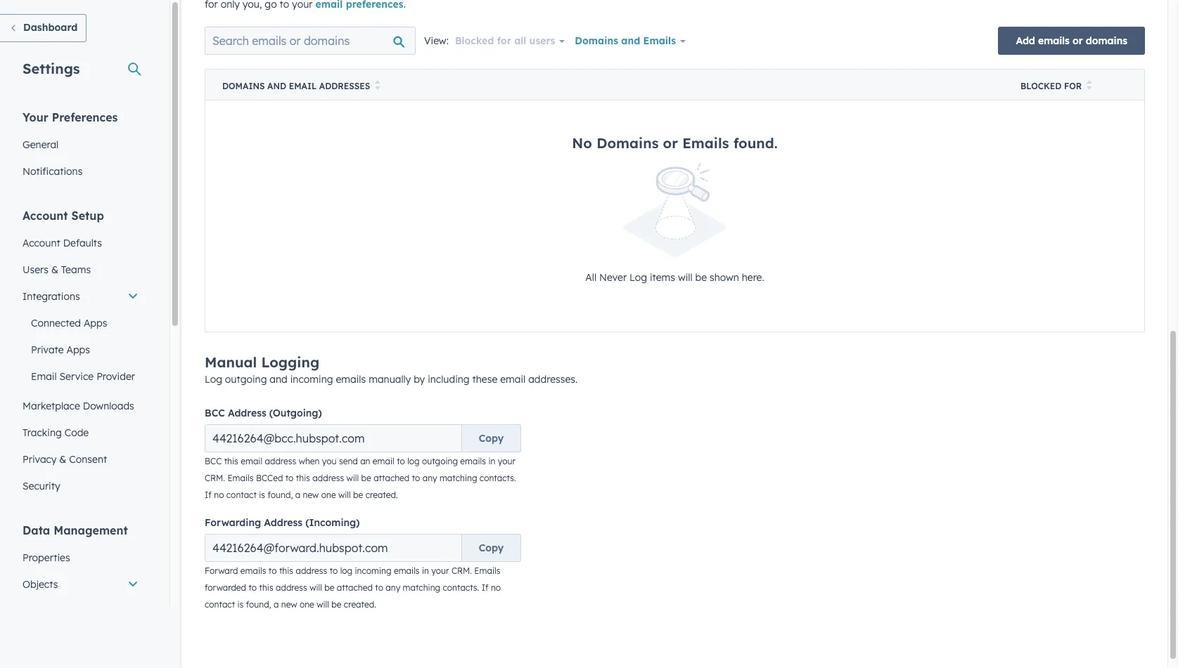 Task type: vqa. For each thing, say whether or not it's contained in the screenshot.
Completed
no



Task type: describe. For each thing, give the bounding box(es) containing it.
you
[[322, 457, 337, 467]]

domains and emails
[[575, 35, 676, 47]]

this down bcc address (outgoing)
[[224, 457, 238, 467]]

attached inside bcc this email address when you send an email to log outgoing emails in your crm. emails bcced to this address will be attached to any matching contacts. if no contact is found, a new one will be created.
[[374, 474, 410, 484]]

or for emails
[[1073, 35, 1083, 47]]

account setup
[[23, 209, 104, 223]]

(outgoing)
[[269, 407, 322, 420]]

integrations
[[23, 290, 80, 303]]

bcc this email address when you send an email to log outgoing emails in your crm. emails bcced to this address will be attached to any matching contacts. if no contact is found, a new one will be created.
[[205, 457, 516, 501]]

here.
[[742, 272, 764, 284]]

all never log items will be shown here.
[[585, 272, 764, 284]]

general
[[23, 139, 59, 151]]

management
[[54, 524, 128, 538]]

no inside bcc this email address when you send an email to log outgoing emails in your crm. emails bcced to this address will be attached to any matching contacts. if no contact is found, a new one will be created.
[[214, 490, 224, 501]]

found, inside bcc this email address when you send an email to log outgoing emails in your crm. emails bcced to this address will be attached to any matching contacts. if no contact is found, a new one will be created.
[[268, 490, 293, 501]]

this down the when
[[296, 474, 310, 484]]

connected apps
[[31, 317, 107, 330]]

dashboard
[[23, 21, 78, 34]]

objects button
[[14, 572, 147, 599]]

found.
[[733, 135, 778, 152]]

bcced
[[256, 474, 283, 484]]

bcc for bcc address (outgoing)
[[205, 407, 225, 420]]

dashboard link
[[0, 14, 87, 42]]

emails inside forward emails to this address to log incoming emails in your crm. emails forwarded to this address will be attached to any matching contacts. if no contact is found, a new one will be created.
[[474, 566, 500, 577]]

or for domains
[[663, 135, 678, 152]]

private apps
[[31, 344, 90, 357]]

private apps link
[[14, 337, 147, 364]]

blocked for blocked for
[[1021, 81, 1062, 92]]

data management element
[[14, 523, 147, 669]]

objects
[[23, 579, 58, 591]]

logging
[[261, 354, 319, 372]]

manual
[[205, 354, 257, 372]]

your
[[23, 110, 48, 124]]

emails inside bcc this email address when you send an email to log outgoing emails in your crm. emails bcced to this address will be attached to any matching contacts. if no contact is found, a new one will be created.
[[460, 457, 486, 467]]

if inside bcc this email address when you send an email to log outgoing emails in your crm. emails bcced to this address will be attached to any matching contacts. if no contact is found, a new one will be created.
[[205, 490, 212, 501]]

service
[[59, 371, 94, 383]]

forwarding
[[205, 517, 261, 530]]

tracking code
[[23, 427, 89, 440]]

code
[[64, 427, 89, 440]]

email service provider link
[[14, 364, 147, 390]]

log inside forward emails to this address to log incoming emails in your crm. emails forwarded to this address will be attached to any matching contacts. if no contact is found, a new one will be created.
[[340, 566, 352, 577]]

all
[[514, 35, 526, 47]]

created. inside bcc this email address when you send an email to log outgoing emails in your crm. emails bcced to this address will be attached to any matching contacts. if no contact is found, a new one will be created.
[[365, 490, 398, 501]]

preferences
[[52, 110, 118, 124]]

contacts. inside forward emails to this address to log incoming emails in your crm. emails forwarded to this address will be attached to any matching contacts. if no contact is found, a new one will be created.
[[443, 583, 479, 594]]

outgoing inside bcc this email address when you send an email to log outgoing emails in your crm. emails bcced to this address will be attached to any matching contacts. if no contact is found, a new one will be created.
[[422, 457, 458, 467]]

privacy
[[23, 454, 57, 466]]

incoming inside forward emails to this address to log incoming emails in your crm. emails forwarded to this address will be attached to any matching contacts. if no contact is found, a new one will be created.
[[355, 566, 391, 577]]

setup
[[71, 209, 104, 223]]

new inside bcc this email address when you send an email to log outgoing emails in your crm. emails bcced to this address will be attached to any matching contacts. if no contact is found, a new one will be created.
[[303, 490, 319, 501]]

downloads
[[83, 400, 134, 413]]

settings
[[23, 60, 80, 77]]

press to sort. element for domains and email addresses
[[375, 80, 380, 92]]

users & teams link
[[14, 257, 147, 283]]

an
[[360, 457, 370, 467]]

your inside bcc this email address when you send an email to log outgoing emails in your crm. emails bcced to this address will be attached to any matching contacts. if no contact is found, a new one will be created.
[[498, 457, 516, 467]]

never
[[599, 272, 627, 284]]

(incoming)
[[305, 517, 360, 530]]

this down forwarding address (incoming)
[[279, 566, 293, 577]]

connected
[[31, 317, 81, 330]]

if inside forward emails to this address to log incoming emails in your crm. emails forwarded to this address will be attached to any matching contacts. if no contact is found, a new one will be created.
[[482, 583, 488, 594]]

bcc for bcc this email address when you send an email to log outgoing emails in your crm. emails bcced to this address will be attached to any matching contacts. if no contact is found, a new one will be created.
[[205, 457, 222, 467]]

copy button for (incoming)
[[462, 535, 521, 563]]

privacy & consent link
[[14, 447, 147, 473]]

connected apps link
[[14, 310, 147, 337]]

forwarded
[[205, 583, 246, 594]]

one inside bcc this email address when you send an email to log outgoing emails in your crm. emails bcced to this address will be attached to any matching contacts. if no contact is found, a new one will be created.
[[321, 490, 336, 501]]

a inside forward emails to this address to log incoming emails in your crm. emails forwarded to this address will be attached to any matching contacts. if no contact is found, a new one will be created.
[[274, 600, 279, 611]]

address for forwarding
[[264, 517, 302, 530]]

blocked for
[[1021, 81, 1082, 92]]

integrations button
[[14, 283, 147, 310]]

attached inside forward emails to this address to log incoming emails in your crm. emails forwarded to this address will be attached to any matching contacts. if no contact is found, a new one will be created.
[[337, 583, 373, 594]]

a inside bcc this email address when you send an email to log outgoing emails in your crm. emails bcced to this address will be attached to any matching contacts. if no contact is found, a new one will be created.
[[295, 490, 300, 501]]

provider
[[96, 371, 135, 383]]

account for account setup
[[23, 209, 68, 223]]

contacts. inside bcc this email address when you send an email to log outgoing emails in your crm. emails bcced to this address will be attached to any matching contacts. if no contact is found, a new one will be created.
[[480, 474, 516, 484]]

Forwarding Address (Incoming) text field
[[205, 535, 462, 563]]

in inside forward emails to this address to log incoming emails in your crm. emails forwarded to this address will be attached to any matching contacts. if no contact is found, a new one will be created.
[[422, 566, 429, 577]]

emails inside button
[[1038, 35, 1070, 47]]

domains for domains and email addresses
[[222, 81, 265, 92]]

emails inside manual logging log outgoing and incoming emails manually by including these email addresses.
[[336, 374, 366, 386]]

when
[[299, 457, 320, 467]]

and for email
[[267, 81, 286, 92]]

incoming inside manual logging log outgoing and incoming emails manually by including these email addresses.
[[290, 374, 333, 386]]

crm. inside forward emails to this address to log incoming emails in your crm. emails forwarded to this address will be attached to any matching contacts. if no contact is found, a new one will be created.
[[451, 566, 472, 577]]

email inside account setup "element"
[[31, 371, 57, 383]]

security
[[23, 480, 60, 493]]

your inside forward emails to this address to log incoming emails in your crm. emails forwarded to this address will be attached to any matching contacts. if no contact is found, a new one will be created.
[[431, 566, 449, 577]]

your preferences
[[23, 110, 118, 124]]

log inside bcc this email address when you send an email to log outgoing emails in your crm. emails bcced to this address will be attached to any matching contacts. if no contact is found, a new one will be created.
[[407, 457, 420, 467]]

users
[[23, 264, 49, 276]]

tracking
[[23, 427, 62, 440]]

users
[[529, 35, 555, 47]]

teams
[[61, 264, 91, 276]]

notifications link
[[14, 158, 147, 185]]

account defaults link
[[14, 230, 147, 257]]

contact inside bcc this email address when you send an email to log outgoing emails in your crm. emails bcced to this address will be attached to any matching contacts. if no contact is found, a new one will be created.
[[226, 490, 257, 501]]

by
[[414, 374, 425, 386]]

account defaults
[[23, 237, 102, 250]]

press to sort. element for blocked for
[[1087, 80, 1092, 92]]

view:
[[424, 35, 449, 47]]



Task type: locate. For each thing, give the bounding box(es) containing it.
bcc down the manual
[[205, 407, 225, 420]]

created.
[[365, 490, 398, 501], [344, 600, 376, 611]]

domains
[[575, 35, 618, 47], [222, 81, 265, 92], [597, 135, 659, 152]]

2 copy from the top
[[479, 543, 504, 555]]

private
[[31, 344, 64, 357]]

0 vertical spatial copy button
[[462, 425, 521, 453]]

domains
[[1086, 35, 1127, 47]]

log left items
[[629, 272, 647, 284]]

1 vertical spatial contacts.
[[443, 583, 479, 594]]

log inside manual logging log outgoing and incoming emails manually by including these email addresses.
[[205, 374, 222, 386]]

2 horizontal spatial email
[[500, 374, 526, 386]]

1 vertical spatial &
[[59, 454, 66, 466]]

0 vertical spatial contacts.
[[480, 474, 516, 484]]

0 horizontal spatial outgoing
[[225, 374, 267, 386]]

1 vertical spatial is
[[237, 600, 244, 611]]

for down add emails or domains on the right
[[1064, 81, 1082, 92]]

0 vertical spatial in
[[488, 457, 495, 467]]

including
[[428, 374, 470, 386]]

1 horizontal spatial log
[[629, 272, 647, 284]]

0 horizontal spatial email
[[31, 371, 57, 383]]

one up (incoming) at the bottom of page
[[321, 490, 336, 501]]

notifications
[[23, 165, 83, 178]]

outgoing
[[225, 374, 267, 386], [422, 457, 458, 467]]

press to sort. image
[[375, 80, 380, 90], [1087, 80, 1092, 90]]

add
[[1016, 35, 1035, 47]]

press to sort. image for domains and email addresses
[[375, 80, 380, 90]]

apps up the private apps link on the left bottom of the page
[[84, 317, 107, 330]]

all
[[585, 272, 596, 284]]

found, inside forward emails to this address to log incoming emails in your crm. emails forwarded to this address will be attached to any matching contacts. if no contact is found, a new one will be created.
[[246, 600, 271, 611]]

or inside button
[[1073, 35, 1083, 47]]

domains and email addresses
[[222, 81, 370, 92]]

data
[[23, 524, 50, 538]]

and for emails
[[621, 35, 640, 47]]

log
[[407, 457, 420, 467], [340, 566, 352, 577]]

0 vertical spatial your
[[498, 457, 516, 467]]

0 horizontal spatial press to sort. image
[[375, 80, 380, 90]]

created. down forwarding address (incoming) text field
[[344, 600, 376, 611]]

1 vertical spatial bcc
[[205, 457, 222, 467]]

2 vertical spatial domains
[[597, 135, 659, 152]]

1 vertical spatial and
[[267, 81, 286, 92]]

address left (outgoing)
[[228, 407, 266, 420]]

blocked for blocked for all users
[[455, 35, 494, 47]]

0 vertical spatial log
[[629, 272, 647, 284]]

log for all
[[629, 272, 647, 284]]

press to sort. element
[[375, 80, 380, 92], [1087, 80, 1092, 92]]

1 horizontal spatial press to sort. image
[[1087, 80, 1092, 90]]

new
[[303, 490, 319, 501], [281, 600, 297, 611]]

0 vertical spatial is
[[259, 490, 265, 501]]

0 horizontal spatial log
[[340, 566, 352, 577]]

domains and emails button
[[566, 27, 695, 55]]

Search emails or domains search field
[[205, 27, 416, 55]]

log down forwarding address (incoming) text field
[[340, 566, 352, 577]]

matching inside forward emails to this address to log incoming emails in your crm. emails forwarded to this address will be attached to any matching contacts. if no contact is found, a new one will be created.
[[403, 583, 440, 594]]

and down search emails or domains search box
[[267, 81, 286, 92]]

email
[[500, 374, 526, 386], [241, 457, 262, 467], [373, 457, 394, 467]]

press to sort. image right addresses
[[375, 80, 380, 90]]

0 horizontal spatial attached
[[337, 583, 373, 594]]

is down forwarded
[[237, 600, 244, 611]]

found, down forwarded
[[246, 600, 271, 611]]

0 horizontal spatial incoming
[[290, 374, 333, 386]]

blocked right 'view:'
[[455, 35, 494, 47]]

copy for bcc address (outgoing)
[[479, 433, 504, 445]]

0 horizontal spatial &
[[51, 264, 58, 276]]

general link
[[14, 132, 147, 158]]

1 horizontal spatial one
[[321, 490, 336, 501]]

1 vertical spatial in
[[422, 566, 429, 577]]

0 vertical spatial new
[[303, 490, 319, 501]]

& right the privacy at the left of page
[[59, 454, 66, 466]]

email down private
[[31, 371, 57, 383]]

tracking code link
[[14, 420, 147, 447]]

incoming
[[290, 374, 333, 386], [355, 566, 391, 577]]

log
[[629, 272, 647, 284], [205, 374, 222, 386]]

1 vertical spatial new
[[281, 600, 297, 611]]

blocked for button
[[1004, 70, 1145, 100]]

0 horizontal spatial or
[[663, 135, 678, 152]]

1 horizontal spatial &
[[59, 454, 66, 466]]

0 vertical spatial any
[[422, 474, 437, 484]]

0 vertical spatial for
[[497, 35, 511, 47]]

no
[[214, 490, 224, 501], [491, 583, 501, 594]]

& for users
[[51, 264, 58, 276]]

crm.
[[205, 474, 225, 484], [451, 566, 472, 577]]

account up account defaults
[[23, 209, 68, 223]]

press to sort. element inside blocked for button
[[1087, 80, 1092, 92]]

1 horizontal spatial email
[[373, 457, 394, 467]]

consent
[[69, 454, 107, 466]]

0 horizontal spatial for
[[497, 35, 511, 47]]

log for manual
[[205, 374, 222, 386]]

1 vertical spatial for
[[1064, 81, 1082, 92]]

1 vertical spatial one
[[300, 600, 314, 611]]

and
[[621, 35, 640, 47], [267, 81, 286, 92], [270, 374, 288, 386]]

1 horizontal spatial no
[[491, 583, 501, 594]]

apps for private apps
[[66, 344, 90, 357]]

0 vertical spatial crm.
[[205, 474, 225, 484]]

these
[[472, 374, 497, 386]]

log right an
[[407, 457, 420, 467]]

incoming down logging
[[290, 374, 333, 386]]

0 horizontal spatial one
[[300, 600, 314, 611]]

created. down an
[[365, 490, 398, 501]]

1 horizontal spatial in
[[488, 457, 495, 467]]

press to sort. element right addresses
[[375, 80, 380, 92]]

one inside forward emails to this address to log incoming emails in your crm. emails forwarded to this address will be attached to any matching contacts. if no contact is found, a new one will be created.
[[300, 600, 314, 611]]

1 horizontal spatial is
[[259, 490, 265, 501]]

no
[[572, 135, 592, 152]]

1 copy from the top
[[479, 433, 504, 445]]

0 vertical spatial no
[[214, 490, 224, 501]]

1 vertical spatial contact
[[205, 600, 235, 611]]

0 vertical spatial address
[[228, 407, 266, 420]]

addresses.
[[528, 374, 578, 386]]

account up users
[[23, 237, 60, 250]]

your
[[498, 457, 516, 467], [431, 566, 449, 577]]

emails inside bcc this email address when you send an email to log outgoing emails in your crm. emails bcced to this address will be attached to any matching contacts. if no contact is found, a new one will be created.
[[227, 474, 254, 484]]

your preferences element
[[14, 110, 147, 185]]

add emails or domains button
[[998, 27, 1145, 55]]

forward emails to this address to log incoming emails in your crm. emails forwarded to this address will be attached to any matching contacts. if no contact is found, a new one will be created.
[[205, 566, 501, 611]]

blocked for all users
[[455, 35, 555, 47]]

and inside button
[[267, 81, 286, 92]]

domains and email addresses button
[[205, 70, 1004, 100]]

and inside manual logging log outgoing and incoming emails manually by including these email addresses.
[[270, 374, 288, 386]]

1 bcc from the top
[[205, 407, 225, 420]]

bcc
[[205, 407, 225, 420], [205, 457, 222, 467]]

1 vertical spatial your
[[431, 566, 449, 577]]

for for blocked for
[[1064, 81, 1082, 92]]

manual logging log outgoing and incoming emails manually by including these email addresses.
[[205, 354, 578, 386]]

email up bcced
[[241, 457, 262, 467]]

1 horizontal spatial email
[[289, 81, 317, 92]]

1 horizontal spatial log
[[407, 457, 420, 467]]

in inside bcc this email address when you send an email to log outgoing emails in your crm. emails bcced to this address will be attached to any matching contacts. if no contact is found, a new one will be created.
[[488, 457, 495, 467]]

domains inside button
[[222, 81, 265, 92]]

1 vertical spatial attached
[[337, 583, 373, 594]]

data management
[[23, 524, 128, 538]]

one down forwarding address (incoming) text field
[[300, 600, 314, 611]]

and inside popup button
[[621, 35, 640, 47]]

0 vertical spatial contact
[[226, 490, 257, 501]]

blocked down add at the top right of the page
[[1021, 81, 1062, 92]]

1 vertical spatial domains
[[222, 81, 265, 92]]

copy button
[[462, 425, 521, 453], [462, 535, 521, 563]]

for inside button
[[1064, 81, 1082, 92]]

apps up "service"
[[66, 344, 90, 357]]

bcc up forwarding
[[205, 457, 222, 467]]

privacy & consent
[[23, 454, 107, 466]]

properties link
[[14, 545, 147, 572]]

any inside forward emails to this address to log incoming emails in your crm. emails forwarded to this address will be attached to any matching contacts. if no contact is found, a new one will be created.
[[386, 583, 400, 594]]

2 press to sort. element from the left
[[1087, 80, 1092, 92]]

contact inside forward emails to this address to log incoming emails in your crm. emails forwarded to this address will be attached to any matching contacts. if no contact is found, a new one will be created.
[[205, 600, 235, 611]]

address
[[265, 457, 296, 467], [313, 474, 344, 484], [296, 566, 327, 577], [276, 583, 307, 594]]

blocked inside button
[[1021, 81, 1062, 92]]

1 vertical spatial a
[[274, 600, 279, 611]]

0 vertical spatial bcc
[[205, 407, 225, 420]]

2 copy button from the top
[[462, 535, 521, 563]]

addresses
[[319, 81, 370, 92]]

this right forwarded
[[259, 583, 273, 594]]

found, down bcced
[[268, 490, 293, 501]]

0 vertical spatial &
[[51, 264, 58, 276]]

1 vertical spatial apps
[[66, 344, 90, 357]]

account for account defaults
[[23, 237, 60, 250]]

is inside forward emails to this address to log incoming emails in your crm. emails forwarded to this address will be attached to any matching contacts. if no contact is found, a new one will be created.
[[237, 600, 244, 611]]

1 horizontal spatial crm.
[[451, 566, 472, 577]]

press to sort. image for blocked for
[[1087, 80, 1092, 90]]

1 press to sort. image from the left
[[375, 80, 380, 90]]

1 vertical spatial log
[[340, 566, 352, 577]]

0 vertical spatial apps
[[84, 317, 107, 330]]

apps
[[84, 317, 107, 330], [66, 344, 90, 357]]

blocked
[[455, 35, 494, 47], [1021, 81, 1062, 92]]

2 bcc from the top
[[205, 457, 222, 467]]

forward
[[205, 566, 238, 577]]

0 vertical spatial blocked
[[455, 35, 494, 47]]

domains for domains and emails
[[575, 35, 618, 47]]

new inside forward emails to this address to log incoming emails in your crm. emails forwarded to this address will be attached to any matching contacts. if no contact is found, a new one will be created.
[[281, 600, 297, 611]]

any
[[422, 474, 437, 484], [386, 583, 400, 594]]

0 vertical spatial copy
[[479, 433, 504, 445]]

0 vertical spatial attached
[[374, 474, 410, 484]]

for left all
[[497, 35, 511, 47]]

domains inside popup button
[[575, 35, 618, 47]]

1 vertical spatial outgoing
[[422, 457, 458, 467]]

properties
[[23, 552, 70, 565]]

0 horizontal spatial no
[[214, 490, 224, 501]]

contact up forwarding
[[226, 490, 257, 501]]

created. inside forward emails to this address to log incoming emails in your crm. emails forwarded to this address will be attached to any matching contacts. if no contact is found, a new one will be created.
[[344, 600, 376, 611]]

0 vertical spatial or
[[1073, 35, 1083, 47]]

marketplace downloads link
[[14, 393, 147, 420]]

1 account from the top
[[23, 209, 68, 223]]

email service provider
[[31, 371, 135, 383]]

0 vertical spatial domains
[[575, 35, 618, 47]]

users & teams
[[23, 264, 91, 276]]

1 horizontal spatial press to sort. element
[[1087, 80, 1092, 92]]

bcc address (outgoing)
[[205, 407, 322, 420]]

2 account from the top
[[23, 237, 60, 250]]

1 horizontal spatial attached
[[374, 474, 410, 484]]

1 horizontal spatial incoming
[[355, 566, 391, 577]]

items
[[650, 272, 675, 284]]

email inside button
[[289, 81, 317, 92]]

1 vertical spatial copy button
[[462, 535, 521, 563]]

account
[[23, 209, 68, 223], [23, 237, 60, 250]]

2 press to sort. image from the left
[[1087, 80, 1092, 90]]

1 vertical spatial matching
[[403, 583, 440, 594]]

matching
[[440, 474, 477, 484], [403, 583, 440, 594]]

press to sort. image inside blocked for button
[[1087, 80, 1092, 90]]

crm. inside bcc this email address when you send an email to log outgoing emails in your crm. emails bcced to this address will be attached to any matching contacts. if no contact is found, a new one will be created.
[[205, 474, 225, 484]]

1 horizontal spatial a
[[295, 490, 300, 501]]

press to sort. image inside the domains and email addresses button
[[375, 80, 380, 90]]

& for privacy
[[59, 454, 66, 466]]

0 vertical spatial log
[[407, 457, 420, 467]]

is inside bcc this email address when you send an email to log outgoing emails in your crm. emails bcced to this address will be attached to any matching contacts. if no contact is found, a new one will be created.
[[259, 490, 265, 501]]

copy for forwarding address (incoming)
[[479, 543, 504, 555]]

1 vertical spatial account
[[23, 237, 60, 250]]

apps for connected apps
[[84, 317, 107, 330]]

add emails or domains
[[1016, 35, 1127, 47]]

0 vertical spatial account
[[23, 209, 68, 223]]

incoming down forwarding address (incoming) text field
[[355, 566, 391, 577]]

2 vertical spatial and
[[270, 374, 288, 386]]

no inside forward emails to this address to log incoming emails in your crm. emails forwarded to this address will be attached to any matching contacts. if no contact is found, a new one will be created.
[[491, 583, 501, 594]]

1 horizontal spatial or
[[1073, 35, 1083, 47]]

in
[[488, 457, 495, 467], [422, 566, 429, 577]]

account setup element
[[14, 208, 147, 500]]

marketplace
[[23, 400, 80, 413]]

0 vertical spatial if
[[205, 490, 212, 501]]

to
[[397, 457, 405, 467], [285, 474, 294, 484], [412, 474, 420, 484], [269, 566, 277, 577], [330, 566, 338, 577], [249, 583, 257, 594], [375, 583, 383, 594]]

0 vertical spatial incoming
[[290, 374, 333, 386]]

0 horizontal spatial if
[[205, 490, 212, 501]]

copy
[[479, 433, 504, 445], [479, 543, 504, 555]]

0 vertical spatial a
[[295, 490, 300, 501]]

attached
[[374, 474, 410, 484], [337, 583, 373, 594]]

address down bcced
[[264, 517, 302, 530]]

defaults
[[63, 237, 102, 250]]

1 vertical spatial no
[[491, 583, 501, 594]]

for for blocked for all users
[[497, 35, 511, 47]]

1 press to sort. element from the left
[[375, 80, 380, 92]]

for inside popup button
[[497, 35, 511, 47]]

1 copy button from the top
[[462, 425, 521, 453]]

copy button for (outgoing)
[[462, 425, 521, 453]]

matching inside bcc this email address when you send an email to log outgoing emails in your crm. emails bcced to this address will be attached to any matching contacts. if no contact is found, a new one will be created.
[[440, 474, 477, 484]]

& right users
[[51, 264, 58, 276]]

found,
[[268, 490, 293, 501], [246, 600, 271, 611]]

address for bcc
[[228, 407, 266, 420]]

log down the manual
[[205, 374, 222, 386]]

contact down forwarded
[[205, 600, 235, 611]]

email left addresses
[[289, 81, 317, 92]]

press to sort. element inside the domains and email addresses button
[[375, 80, 380, 92]]

0 horizontal spatial blocked
[[455, 35, 494, 47]]

no domains or emails found.
[[572, 135, 778, 152]]

any inside bcc this email address when you send an email to log outgoing emails in your crm. emails bcced to this address will be attached to any matching contacts. if no contact is found, a new one will be created.
[[422, 474, 437, 484]]

email right an
[[373, 457, 394, 467]]

and down logging
[[270, 374, 288, 386]]

BCC Address (Outgoing) text field
[[205, 425, 462, 453]]

press to sort. image right blocked for
[[1087, 80, 1092, 90]]

0 vertical spatial and
[[621, 35, 640, 47]]

0 horizontal spatial press to sort. element
[[375, 80, 380, 92]]

0 vertical spatial one
[[321, 490, 336, 501]]

email inside manual logging log outgoing and incoming emails manually by including these email addresses.
[[500, 374, 526, 386]]

forwarding address (incoming)
[[205, 517, 360, 530]]

1 horizontal spatial blocked
[[1021, 81, 1062, 92]]

0 horizontal spatial email
[[241, 457, 262, 467]]

1 vertical spatial copy
[[479, 543, 504, 555]]

and up the domains and email addresses button
[[621, 35, 640, 47]]

emails inside domains and emails popup button
[[643, 35, 676, 47]]

security link
[[14, 473, 147, 500]]

0 horizontal spatial log
[[205, 374, 222, 386]]

1 vertical spatial log
[[205, 374, 222, 386]]

1 horizontal spatial outgoing
[[422, 457, 458, 467]]

0 horizontal spatial any
[[386, 583, 400, 594]]

is down bcced
[[259, 490, 265, 501]]

send
[[339, 457, 358, 467]]

0 vertical spatial outgoing
[[225, 374, 267, 386]]

0 vertical spatial found,
[[268, 490, 293, 501]]

0 horizontal spatial in
[[422, 566, 429, 577]]

1 vertical spatial if
[[482, 583, 488, 594]]

press to sort. element right blocked for
[[1087, 80, 1092, 92]]

1 horizontal spatial your
[[498, 457, 516, 467]]

email right these
[[500, 374, 526, 386]]

outgoing inside manual logging log outgoing and incoming emails manually by including these email addresses.
[[225, 374, 267, 386]]

0 vertical spatial matching
[[440, 474, 477, 484]]

1 vertical spatial blocked
[[1021, 81, 1062, 92]]

blocked for all users button
[[454, 27, 566, 55]]

bcc inside bcc this email address when you send an email to log outgoing emails in your crm. emails bcced to this address will be attached to any matching contacts. if no contact is found, a new one will be created.
[[205, 457, 222, 467]]

0 horizontal spatial new
[[281, 600, 297, 611]]

0 horizontal spatial is
[[237, 600, 244, 611]]

be
[[695, 272, 707, 284], [361, 474, 371, 484], [353, 490, 363, 501], [324, 583, 334, 594], [331, 600, 341, 611]]

manually
[[369, 374, 411, 386]]

shown
[[710, 272, 739, 284]]

1 vertical spatial any
[[386, 583, 400, 594]]

marketplace downloads
[[23, 400, 134, 413]]

0 horizontal spatial a
[[274, 600, 279, 611]]

blocked inside popup button
[[455, 35, 494, 47]]



